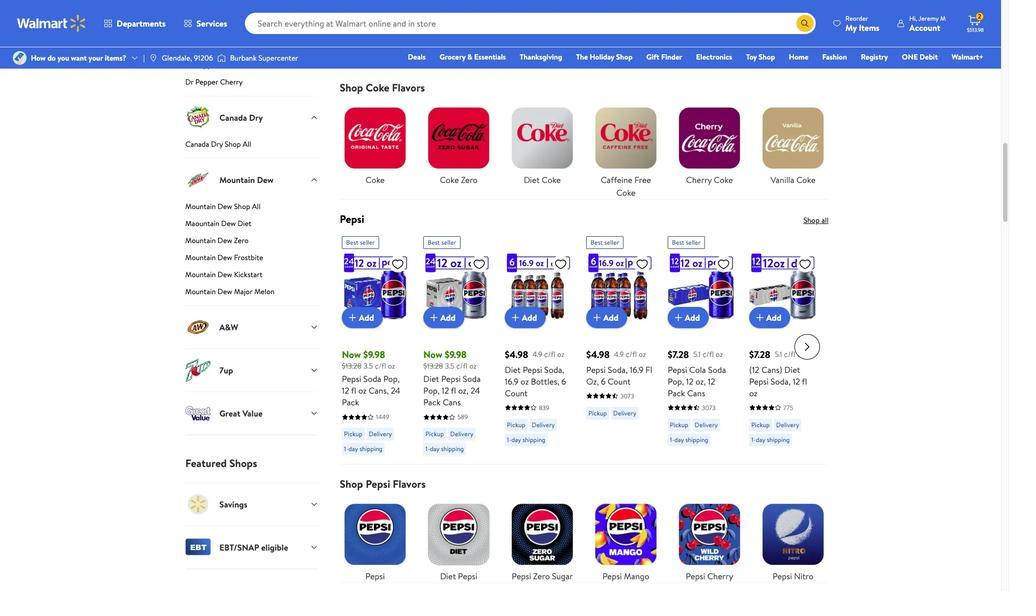 Task type: vqa. For each thing, say whether or not it's contained in the screenshot.
Dr Pepper Zero
yes



Task type: locate. For each thing, give the bounding box(es) containing it.
mountain dew zero
[[185, 235, 249, 246]]

1 add to cart image from the left
[[591, 312, 604, 324]]

6 add button from the left
[[750, 307, 790, 329]]

dew for maountain dew diet
[[221, 218, 236, 229]]

1 best from the left
[[346, 238, 359, 247]]

mountain inside "link"
[[185, 287, 216, 297]]

$9.98 inside now $9.98 $13.28 3.5 ¢/fl oz diet pepsi soda pop, 12 fl oz, 24 pack cans
[[445, 348, 467, 362]]

pepper inside 'link'
[[195, 77, 218, 87]]

1 horizontal spatial canada
[[220, 112, 247, 123]]

dr pepper cream soda link
[[185, 60, 319, 75]]

0 horizontal spatial dry
[[211, 139, 223, 150]]

1 5.1 from the left
[[694, 349, 701, 360]]

canada for canada dry shop all
[[185, 139, 209, 150]]

4 pepper from the top
[[195, 60, 218, 70]]

add to cart image for pepsi soda pop, 12 fl oz cans, 24 pack image on the left
[[346, 312, 359, 324]]

walmart+ link
[[947, 51, 989, 63]]

0 horizontal spatial 6
[[562, 376, 566, 388]]

walmart+
[[952, 52, 984, 62]]

1 add to cart image from the left
[[346, 312, 359, 324]]

¢/fl inside "$7.28 5.1 ¢/fl oz (12 cans) diet pepsi soda, 12 fl oz"
[[784, 349, 796, 360]]

16.9 inside $4.98 4.9 ¢/fl oz diet pepsi soda, 16.9 oz bottles, 6 count
[[505, 376, 519, 388]]

17644
[[702, 16, 719, 25]]

dr for dr pepper shop all
[[185, 8, 194, 19]]

seller for $4.98
[[605, 238, 620, 247]]

1 3.5 from the left
[[364, 361, 373, 372]]

mountain for mountain dew kickstart
[[185, 270, 216, 280]]

5 pepper from the top
[[195, 77, 218, 87]]

1 horizontal spatial $13.28
[[424, 361, 443, 372]]

mountain inside dropdown button
[[220, 174, 255, 186]]

2 dr from the top
[[185, 26, 194, 36]]

6 right bottles, at the bottom of the page
[[562, 376, 566, 388]]

fl inside now $9.98 $13.28 3.5 ¢/fl oz pepsi soda pop, 12 fl oz cans, 24 pack
[[351, 385, 356, 397]]

1 add from the left
[[359, 312, 374, 324]]

4.9 for soda,
[[614, 349, 624, 360]]

6 add from the left
[[767, 312, 782, 324]]

3073 down $4.98 4.9 ¢/fl oz pepsi soda, 16.9 fl oz, 6 count
[[621, 392, 634, 401]]

3 best seller from the left
[[591, 238, 620, 247]]

4.9 inside $4.98 4.9 ¢/fl oz pepsi soda, 16.9 fl oz, 6 count
[[614, 349, 624, 360]]

ebt/snap eligible button
[[185, 526, 319, 570]]

0 vertical spatial cherry
[[220, 77, 243, 87]]

add to favorites list, diet pepsi soda, 16.9 oz bottles, 6 count image
[[555, 258, 567, 271]]

3 add button from the left
[[505, 307, 546, 329]]

0 horizontal spatial cans
[[443, 397, 461, 409]]

count right oz,
[[608, 376, 631, 388]]

1 horizontal spatial $4.98
[[587, 348, 610, 362]]

all for canada dry shop all
[[243, 139, 251, 150]]

dr pepper cherry link
[[185, 77, 319, 96]]

fashion link
[[818, 51, 852, 63]]

24 for pop,
[[391, 385, 401, 397]]

seller up pepsi soda pop, 12 fl oz cans, 24 pack image on the left
[[360, 238, 375, 247]]

12
[[686, 376, 694, 388], [708, 376, 716, 388], [793, 376, 800, 388], [342, 385, 349, 397], [442, 385, 449, 397]]

0 horizontal spatial 3073
[[621, 392, 634, 401]]

mountain for mountain dew zero
[[185, 235, 216, 246]]

add to cart image
[[591, 312, 604, 324], [754, 312, 767, 324]]

pop, inside now $9.98 $13.28 3.5 ¢/fl oz pepsi soda pop, 12 fl oz cans, 24 pack
[[384, 374, 400, 385]]

1 $7.28 from the left
[[668, 348, 689, 362]]

1 horizontal spatial 6
[[601, 376, 606, 388]]

cherry inside 'link'
[[220, 77, 243, 87]]

ebt/snap eligible
[[220, 542, 288, 554]]

pop, right the cans,
[[424, 385, 440, 397]]

$13.28 for diet
[[424, 361, 443, 372]]

mountain for mountain dew
[[220, 174, 255, 186]]

1 horizontal spatial 16.9
[[630, 364, 644, 376]]

add for pepsi soda, 16.9 fl oz, 6 count image
[[604, 312, 619, 324]]

hi,
[[910, 14, 918, 23]]

0 horizontal spatial $4.98
[[505, 348, 529, 362]]

24 inside now $9.98 $13.28 3.5 ¢/fl oz pepsi soda pop, 12 fl oz cans, 24 pack
[[391, 385, 401, 397]]

shops
[[229, 457, 257, 471]]

0 horizontal spatial now
[[342, 348, 361, 362]]

pop, up 1449
[[384, 374, 400, 385]]

1 vertical spatial canada
[[185, 139, 209, 150]]

best seller for $4.98
[[591, 238, 620, 247]]

pepper for diet
[[195, 26, 218, 36]]

2 $7.28 from the left
[[750, 348, 771, 362]]

mountain dew shop all link
[[185, 201, 319, 216]]

add for pepsi cola soda pop, 12 oz, 12 pack cans image
[[685, 312, 700, 324]]

oz inside now $9.98 $13.28 3.5 ¢/fl oz diet pepsi soda pop, 12 fl oz, 24 pack cans
[[470, 361, 477, 372]]

the holiday shop
[[576, 52, 633, 62]]

2 $13.28 from the left
[[424, 361, 443, 372]]

2 list from the top
[[334, 491, 835, 584]]

shop all link
[[804, 215, 829, 226]]

2 5.1 from the left
[[775, 349, 783, 360]]

all up the maountain dew diet link
[[252, 201, 261, 212]]

seller
[[360, 238, 375, 247], [442, 238, 457, 247], [605, 238, 620, 247], [686, 238, 701, 247]]

all down canada dry
[[243, 139, 251, 150]]

mountain for mountain dew major melon
[[185, 287, 216, 297]]

dew down mountain dew shop all
[[221, 218, 236, 229]]

soda,
[[544, 364, 565, 376], [608, 364, 628, 376], [771, 376, 791, 388]]

one
[[902, 52, 918, 62]]

2 3.5 from the left
[[445, 361, 455, 372]]

0 horizontal spatial $9.98
[[363, 348, 385, 362]]

pepsi cherry link
[[674, 500, 745, 584]]

1 horizontal spatial now
[[424, 348, 443, 362]]

¢/fl inside $7.28 5.1 ¢/fl oz pepsi cola soda pop, 12 oz, 12 pack cans
[[703, 349, 714, 360]]

4 dr from the top
[[185, 60, 194, 70]]

mountain down maountain
[[185, 235, 216, 246]]

add to cart image
[[346, 312, 359, 324], [428, 312, 441, 324], [509, 312, 522, 324], [672, 312, 685, 324]]

1 horizontal spatial $7.28
[[750, 348, 771, 362]]

mountain down mountain dew frostbite
[[185, 270, 216, 280]]

fl inside "$7.28 5.1 ¢/fl oz (12 cans) diet pepsi soda, 12 fl oz"
[[802, 376, 808, 388]]

3 seller from the left
[[605, 238, 620, 247]]

diet pepsi soda pop, 12 fl oz, 24 pack cans image
[[424, 254, 490, 320]]

$13.28 for pepsi
[[342, 361, 362, 372]]

0 horizontal spatial pop,
[[384, 374, 400, 385]]

pepper for zero
[[195, 43, 218, 53]]

4.9 inside $4.98 4.9 ¢/fl oz diet pepsi soda, 16.9 oz bottles, 6 count
[[533, 349, 543, 360]]

delivery
[[369, 24, 392, 33], [614, 33, 637, 42], [695, 33, 718, 42], [777, 33, 800, 42], [614, 409, 637, 418], [532, 421, 555, 430], [695, 421, 718, 430], [777, 421, 800, 430], [369, 430, 392, 439], [450, 430, 474, 439]]

product group containing 4920
[[424, 0, 490, 63]]

6 inside $4.98 4.9 ¢/fl oz diet pepsi soda, 16.9 oz bottles, 6 count
[[562, 376, 566, 388]]

dr inside 'link'
[[185, 77, 194, 87]]

1 vertical spatial all
[[243, 139, 251, 150]]

4 best seller from the left
[[672, 238, 701, 247]]

4 best from the left
[[672, 238, 685, 247]]

delivery down 16391
[[369, 24, 392, 33]]

add button for pepsi cola soda pop, 12 oz, 12 pack cans image
[[668, 307, 709, 329]]

1 dr from the top
[[185, 8, 194, 19]]

0 horizontal spatial count
[[505, 388, 528, 400]]

mountain down mountain dew zero
[[185, 253, 216, 263]]

3.5 inside now $9.98 $13.28 3.5 ¢/fl oz diet pepsi soda pop, 12 fl oz, 24 pack cans
[[445, 361, 455, 372]]

¢/fl inside $4.98 4.9 ¢/fl oz pepsi soda, 16.9 fl oz, 6 count
[[626, 349, 637, 360]]

4 add from the left
[[604, 312, 619, 324]]

16.9 left fl
[[630, 364, 644, 376]]

0 vertical spatial flavors
[[392, 80, 425, 95]]

7up
[[220, 365, 233, 377]]

1 4.9 from the left
[[533, 349, 543, 360]]

$4.98 inside $4.98 4.9 ¢/fl oz pepsi soda, 16.9 fl oz, 6 count
[[587, 348, 610, 362]]

value
[[243, 408, 263, 420]]

coke inside 'link'
[[366, 174, 385, 186]]

hi, jeremy m account
[[910, 14, 946, 33]]

dr for dr pepper cream soda
[[185, 60, 194, 70]]

oz, up the '589'
[[458, 385, 469, 397]]

dew for mountain dew shop all
[[218, 201, 232, 212]]

grocery & essentials link
[[435, 51, 511, 63]]

shop pepsi flavors
[[340, 478, 426, 492]]

best for $4.98
[[591, 238, 603, 247]]

count
[[608, 376, 631, 388], [505, 388, 528, 400]]

coke inside caffeine free coke
[[617, 187, 636, 199]]

5.1 inside $7.28 5.1 ¢/fl oz pepsi cola soda pop, 12 oz, 12 pack cans
[[694, 349, 701, 360]]

now inside now $9.98 $13.28 3.5 ¢/fl oz diet pepsi soda pop, 12 fl oz, 24 pack cans
[[424, 348, 443, 362]]

best seller up diet pepsi soda pop, 12 fl oz, 24 pack cans image
[[428, 238, 457, 247]]

2 best from the left
[[428, 238, 440, 247]]

1 horizontal spatial 24
[[471, 385, 480, 397]]

5.1 up cans)
[[775, 349, 783, 360]]

nitro
[[794, 571, 814, 583]]

5.1 inside "$7.28 5.1 ¢/fl oz (12 cans) diet pepsi soda, 12 fl oz"
[[775, 349, 783, 360]]

2 seller from the left
[[442, 238, 457, 247]]

1 horizontal spatial count
[[608, 376, 631, 388]]

product group containing 16391
[[342, 0, 409, 63]]

0 horizontal spatial $7.28
[[668, 348, 689, 362]]

pack
[[668, 388, 685, 400], [342, 397, 359, 409], [424, 397, 441, 409]]

1 pepper from the top
[[195, 8, 218, 19]]

2 add button from the left
[[424, 307, 464, 329]]

pepsi inside now $9.98 $13.28 3.5 ¢/fl oz pepsi soda pop, 12 fl oz cans, 24 pack
[[342, 374, 361, 385]]

flavors for shop coke flavors
[[392, 80, 425, 95]]

mountain dew major melon
[[185, 287, 275, 297]]

1 vertical spatial 3073
[[702, 404, 716, 413]]

mountain down mountain dew kickstart
[[185, 287, 216, 297]]

1 horizontal spatial pop,
[[424, 385, 440, 397]]

pepsi cola soda pop, 12 oz, 12 pack cans image
[[668, 254, 735, 320]]

1 horizontal spatial cans
[[687, 388, 706, 400]]

dr
[[185, 8, 194, 19], [185, 26, 194, 36], [185, 43, 194, 53], [185, 60, 194, 70], [185, 77, 194, 87]]

pack inside now $9.98 $13.28 3.5 ¢/fl oz diet pepsi soda pop, 12 fl oz, 24 pack cans
[[424, 397, 441, 409]]

cans inside now $9.98 $13.28 3.5 ¢/fl oz diet pepsi soda pop, 12 fl oz, 24 pack cans
[[443, 397, 461, 409]]

1 horizontal spatial dry
[[249, 112, 263, 123]]

0 horizontal spatial canada
[[185, 139, 209, 150]]

pepsi inside $4.98 4.9 ¢/fl oz diet pepsi soda, 16.9 oz bottles, 6 count
[[523, 364, 542, 376]]

featured shops
[[185, 457, 257, 471]]

mountain dew frostbite link
[[185, 253, 319, 267]]

best seller up pepsi soda, 16.9 fl oz, 6 count image
[[591, 238, 620, 247]]

oz, right fl
[[696, 376, 706, 388]]

pepper down "dr pepper cream soda"
[[195, 77, 218, 87]]

best up pepsi cola soda pop, 12 oz, 12 pack cans image
[[672, 238, 685, 247]]

1 horizontal spatial 3.5
[[445, 361, 455, 372]]

1 horizontal spatial 3073
[[702, 404, 716, 413]]

dew up mountain dew shop all link
[[257, 174, 274, 186]]

6 right oz,
[[601, 376, 606, 388]]

5 dr from the top
[[185, 77, 194, 87]]

1 24 from the left
[[391, 385, 401, 397]]

839
[[539, 404, 550, 413]]

oz inside $4.98 4.9 ¢/fl oz pepsi soda, 16.9 fl oz, 6 count
[[639, 349, 646, 360]]

2 add to cart image from the left
[[754, 312, 767, 324]]

2 add to cart image from the left
[[428, 312, 441, 324]]

0 horizontal spatial 4.9
[[533, 349, 543, 360]]

2 pepper from the top
[[195, 26, 218, 36]]

3 pepper from the top
[[195, 43, 218, 53]]

pepper down dr pepper zero
[[195, 60, 218, 70]]

pepper for cream
[[195, 60, 218, 70]]

4 add to cart image from the left
[[672, 312, 685, 324]]

now for diet
[[424, 348, 443, 362]]

add to favorites list, diet pepsi soda pop, 12 fl oz, 24 pack cans image
[[473, 258, 486, 271]]

pepsi cherry
[[686, 571, 734, 583]]

0 vertical spatial canada
[[220, 112, 247, 123]]

dew up maountain dew diet
[[218, 201, 232, 212]]

0 horizontal spatial 24
[[391, 385, 401, 397]]

3 best from the left
[[591, 238, 603, 247]]

5 add from the left
[[685, 312, 700, 324]]

5.1 up cola
[[694, 349, 701, 360]]

now $9.98 $13.28 3.5 ¢/fl oz diet pepsi soda pop, 12 fl oz, 24 pack cans
[[424, 348, 481, 409]]

1 horizontal spatial 4.9
[[614, 349, 624, 360]]

the
[[576, 52, 588, 62]]

0 horizontal spatial oz,
[[458, 385, 469, 397]]

0 vertical spatial list
[[334, 94, 835, 199]]

mountain for mountain dew shop all
[[185, 201, 216, 212]]

add to cart image for pepsi soda, 16.9 fl oz, 6 count image
[[591, 312, 604, 324]]

3.5
[[364, 361, 373, 372], [445, 361, 455, 372]]

2 add from the left
[[441, 312, 456, 324]]

0 horizontal spatial pack
[[342, 397, 359, 409]]

0 horizontal spatial  image
[[13, 51, 27, 65]]

dew up mountain dew kickstart
[[218, 253, 232, 263]]

pack inside now $9.98 $13.28 3.5 ¢/fl oz pepsi soda pop, 12 fl oz cans, 24 pack
[[342, 397, 359, 409]]

(12 cans) diet pepsi soda, 12 fl oz image
[[750, 254, 816, 320]]

services button
[[175, 11, 236, 36]]

pop, left cola
[[668, 376, 684, 388]]

|
[[143, 53, 145, 63]]

0 vertical spatial dry
[[249, 112, 263, 123]]

$9.98
[[363, 348, 385, 362], [445, 348, 467, 362]]

1 $4.98 from the left
[[505, 348, 529, 362]]

1 vertical spatial flavors
[[393, 478, 426, 492]]

2 $4.98 from the left
[[587, 348, 610, 362]]

soda up the '589'
[[463, 374, 481, 385]]

a&w button
[[185, 306, 319, 349]]

3073 down $7.28 5.1 ¢/fl oz pepsi cola soda pop, 12 oz, 12 pack cans
[[702, 404, 716, 413]]

delivery down clear search field text image on the top of page
[[777, 33, 800, 42]]

1 list from the top
[[334, 94, 835, 199]]

vanilla coke
[[771, 174, 816, 186]]

1 horizontal spatial oz,
[[696, 376, 706, 388]]

3.5 inside now $9.98 $13.28 3.5 ¢/fl oz pepsi soda pop, 12 fl oz cans, 24 pack
[[364, 361, 373, 372]]

4920
[[458, 7, 472, 16]]

all up dr pepper diet link
[[238, 8, 247, 19]]

delivery down 775
[[777, 421, 800, 430]]

 image
[[149, 54, 158, 62]]

all for mountain dew shop all
[[252, 201, 261, 212]]

great value button
[[185, 392, 319, 435]]

dew down mountain dew kickstart
[[218, 287, 232, 297]]

2
[[978, 12, 982, 21]]

jeremy
[[919, 14, 939, 23]]

1 now from the left
[[342, 348, 361, 362]]

shop coke flavors
[[340, 80, 425, 95]]

cans down cola
[[687, 388, 706, 400]]

list
[[334, 94, 835, 199], [334, 491, 835, 584]]

0 horizontal spatial fl
[[351, 385, 356, 397]]

 image right 91206
[[217, 53, 226, 63]]

diet inside now $9.98 $13.28 3.5 ¢/fl oz diet pepsi soda pop, 12 fl oz, 24 pack cans
[[424, 374, 439, 385]]

$7.28 inside "$7.28 5.1 ¢/fl oz (12 cans) diet pepsi soda, 12 fl oz"
[[750, 348, 771, 362]]

best seller up pepsi cola soda pop, 12 oz, 12 pack cans image
[[672, 238, 701, 247]]

0 horizontal spatial 5.1
[[694, 349, 701, 360]]

1 $9.98 from the left
[[363, 348, 385, 362]]

dew inside dropdown button
[[257, 174, 274, 186]]

1 horizontal spatial fl
[[451, 385, 456, 397]]

0 vertical spatial all
[[238, 8, 247, 19]]

oz, inside now $9.98 $13.28 3.5 ¢/fl oz diet pepsi soda pop, 12 fl oz, 24 pack cans
[[458, 385, 469, 397]]

2 vertical spatial all
[[252, 201, 261, 212]]

16.9 inside $4.98 4.9 ¢/fl oz pepsi soda, 16.9 fl oz, 6 count
[[630, 364, 644, 376]]

dew inside "link"
[[218, 287, 232, 297]]

soda inside now $9.98 $13.28 3.5 ¢/fl oz diet pepsi soda pop, 12 fl oz, 24 pack cans
[[463, 374, 481, 385]]

mountain up maountain
[[185, 201, 216, 212]]

 image for burbank supercenter
[[217, 53, 226, 63]]

list for shop coke flavors
[[334, 94, 835, 199]]

pepper up dr pepper zero
[[195, 26, 218, 36]]

1 horizontal spatial 5.1
[[775, 349, 783, 360]]

¢/fl for soda
[[703, 349, 714, 360]]

canada
[[220, 112, 247, 123], [185, 139, 209, 150]]

24
[[391, 385, 401, 397], [471, 385, 480, 397]]

best up pepsi soda pop, 12 fl oz cans, 24 pack image on the left
[[346, 238, 359, 247]]

5.1 for cans)
[[775, 349, 783, 360]]

best up pepsi soda, 16.9 fl oz, 6 count image
[[591, 238, 603, 247]]

list containing coke
[[334, 94, 835, 199]]

dry
[[249, 112, 263, 123], [211, 139, 223, 150]]

seller up pepsi cola soda pop, 12 oz, 12 pack cans image
[[686, 238, 701, 247]]

dew for mountain dew zero
[[218, 235, 232, 246]]

diet pepsi soda, 16.9 oz bottles, 6 count image
[[505, 254, 572, 320]]

4 seller from the left
[[686, 238, 701, 247]]

pepper down the dr pepper diet
[[195, 43, 218, 53]]

1 vertical spatial list
[[334, 491, 835, 584]]

cherry coke link
[[674, 103, 745, 186]]

best up diet pepsi soda pop, 12 fl oz, 24 pack cans image
[[428, 238, 440, 247]]

 image left how
[[13, 51, 27, 65]]

add to cart image for the diet pepsi soda, 16.9 oz bottles, 6 count image
[[509, 312, 522, 324]]

glendale,
[[162, 53, 192, 63]]

$9.98 inside now $9.98 $13.28 3.5 ¢/fl oz pepsi soda pop, 12 fl oz cans, 24 pack
[[363, 348, 385, 362]]

soda up 1449
[[364, 374, 382, 385]]

dew for mountain dew
[[257, 174, 274, 186]]

¢/fl inside now $9.98 $13.28 3.5 ¢/fl oz pepsi soda pop, 12 fl oz cans, 24 pack
[[375, 361, 386, 372]]

24 inside now $9.98 $13.28 3.5 ¢/fl oz diet pepsi soda pop, 12 fl oz, 24 pack cans
[[471, 385, 480, 397]]

2 horizontal spatial soda,
[[771, 376, 791, 388]]

mountain for mountain dew frostbite
[[185, 253, 216, 263]]

caffeine
[[601, 174, 633, 186]]

1 seller from the left
[[360, 238, 375, 247]]

2 now from the left
[[424, 348, 443, 362]]

pepsi soda pop, 12 fl oz cans, 24 pack image
[[342, 254, 409, 320]]

dry inside dropdown button
[[249, 112, 263, 123]]

1 add button from the left
[[342, 307, 383, 329]]

best seller up pepsi soda pop, 12 fl oz cans, 24 pack image on the left
[[346, 238, 375, 247]]

canada inside dropdown button
[[220, 112, 247, 123]]

soda, inside $4.98 4.9 ¢/fl oz diet pepsi soda, 16.9 oz bottles, 6 count
[[544, 364, 565, 376]]

0 horizontal spatial $13.28
[[342, 361, 362, 372]]

pepper up the dr pepper diet
[[195, 8, 218, 19]]

soda, up 839
[[544, 364, 565, 376]]

seller up pepsi soda, 16.9 fl oz, 6 count image
[[605, 238, 620, 247]]

3 dr from the top
[[185, 43, 194, 53]]

1-
[[426, 39, 430, 48], [507, 39, 512, 48], [589, 48, 593, 57], [670, 48, 675, 57], [752, 48, 756, 57], [507, 436, 512, 445], [670, 436, 675, 445], [752, 436, 756, 445], [344, 445, 349, 454], [426, 445, 430, 454]]

now $9.98 $13.28 3.5 ¢/fl oz pepsi soda pop, 12 fl oz cans, 24 pack
[[342, 348, 401, 409]]

2 6 from the left
[[601, 376, 606, 388]]

1 horizontal spatial  image
[[217, 53, 226, 63]]

canada dry button
[[185, 96, 319, 139]]

pepsi nitro
[[773, 571, 814, 583]]

departments
[[117, 18, 166, 29]]

featured
[[185, 457, 227, 471]]

 image
[[13, 51, 27, 65], [217, 53, 226, 63]]

best for now
[[346, 238, 359, 247]]

1 horizontal spatial pack
[[424, 397, 441, 409]]

$13.28 inside now $9.98 $13.28 3.5 ¢/fl oz diet pepsi soda pop, 12 fl oz, 24 pack cans
[[424, 361, 443, 372]]

0 horizontal spatial soda,
[[544, 364, 565, 376]]

clear search field text image
[[784, 19, 793, 27]]

dry for canada dry
[[249, 112, 263, 123]]

2 horizontal spatial fl
[[802, 376, 808, 388]]

1 vertical spatial cherry
[[686, 174, 712, 186]]

reorder my items
[[846, 14, 880, 33]]

¢/fl inside $4.98 4.9 ¢/fl oz diet pepsi soda, 16.9 oz bottles, 6 count
[[544, 349, 556, 360]]

count left bottles, at the bottom of the page
[[505, 388, 528, 400]]

pop,
[[384, 374, 400, 385], [668, 376, 684, 388], [424, 385, 440, 397]]

cans up the '589'
[[443, 397, 461, 409]]

3073 for $4.98
[[621, 392, 634, 401]]

diet
[[220, 26, 234, 36], [524, 174, 540, 186], [238, 218, 252, 229], [505, 364, 521, 376], [785, 364, 801, 376], [424, 374, 439, 385], [440, 571, 456, 583]]

2 24 from the left
[[471, 385, 480, 397]]

1 best seller from the left
[[346, 238, 375, 247]]

cans,
[[369, 385, 389, 397]]

you
[[58, 53, 69, 63]]

pack inside $7.28 5.1 ¢/fl oz pepsi cola soda pop, 12 oz, 12 pack cans
[[668, 388, 685, 400]]

add button
[[342, 307, 383, 329], [424, 307, 464, 329], [505, 307, 546, 329], [587, 307, 627, 329], [668, 307, 709, 329], [750, 307, 790, 329]]

soda, right oz,
[[608, 364, 628, 376]]

diet inside $4.98 4.9 ¢/fl oz diet pepsi soda, 16.9 oz bottles, 6 count
[[505, 364, 521, 376]]

2 best seller from the left
[[428, 238, 457, 247]]

$13.28 inside now $9.98 $13.28 3.5 ¢/fl oz pepsi soda pop, 12 fl oz cans, 24 pack
[[342, 361, 362, 372]]

dr pepper diet
[[185, 26, 234, 36]]

delivery down 839
[[532, 421, 555, 430]]

1 vertical spatial dry
[[211, 139, 223, 150]]

2 horizontal spatial pop,
[[668, 376, 684, 388]]

$7.28 inside $7.28 5.1 ¢/fl oz pepsi cola soda pop, 12 oz, 12 pack cans
[[668, 348, 689, 362]]

dry up canada dry shop all link
[[249, 112, 263, 123]]

1 horizontal spatial soda,
[[608, 364, 628, 376]]

4 add button from the left
[[587, 307, 627, 329]]

2 $9.98 from the left
[[445, 348, 467, 362]]

soda, inside $4.98 4.9 ¢/fl oz pepsi soda, 16.9 fl oz, 6 count
[[608, 364, 628, 376]]

dew down mountain dew frostbite
[[218, 270, 232, 280]]

dr pepper diet link
[[185, 26, 319, 40]]

now inside now $9.98 $13.28 3.5 ¢/fl oz pepsi soda pop, 12 fl oz cans, 24 pack
[[342, 348, 361, 362]]

5 add button from the left
[[668, 307, 709, 329]]

pepsi inside $7.28 5.1 ¢/fl oz pepsi cola soda pop, 12 oz, 12 pack cans
[[668, 364, 688, 376]]

add button for pepsi soda, 16.9 fl oz, 6 count image
[[587, 307, 627, 329]]

dry down canada dry
[[211, 139, 223, 150]]

2 horizontal spatial pack
[[668, 388, 685, 400]]

$4.98 for pepsi
[[587, 348, 610, 362]]

pepper
[[195, 8, 218, 19], [195, 26, 218, 36], [195, 43, 218, 53], [195, 60, 218, 70], [195, 77, 218, 87]]

$7.28 for pepsi
[[668, 348, 689, 362]]

1 horizontal spatial add to cart image
[[754, 312, 767, 324]]

3 add from the left
[[522, 312, 537, 324]]

canada for canada dry
[[220, 112, 247, 123]]

pickup
[[344, 24, 363, 33], [426, 24, 444, 33], [589, 33, 607, 42], [670, 33, 689, 42], [752, 33, 770, 42], [589, 409, 607, 418], [507, 421, 526, 430], [670, 421, 689, 430], [752, 421, 770, 430], [344, 430, 363, 439], [426, 430, 444, 439]]

glendale, 91206
[[162, 53, 213, 63]]

1 $13.28 from the left
[[342, 361, 362, 372]]

delivery down the '589'
[[450, 430, 474, 439]]

$13.28
[[342, 361, 362, 372], [424, 361, 443, 372]]

soda, up 775
[[771, 376, 791, 388]]

16.9 left bottles, at the bottom of the page
[[505, 376, 519, 388]]

4.9 for pepsi
[[533, 349, 543, 360]]

0 horizontal spatial add to cart image
[[591, 312, 604, 324]]

shop all
[[804, 215, 829, 226]]

0 horizontal spatial 3.5
[[364, 361, 373, 372]]

pepsi inside $4.98 4.9 ¢/fl oz pepsi soda, 16.9 fl oz, 6 count
[[587, 364, 606, 376]]

$4.98 inside $4.98 4.9 ¢/fl oz diet pepsi soda, 16.9 oz bottles, 6 count
[[505, 348, 529, 362]]

dr pepper cherry
[[185, 77, 243, 87]]

seller for now
[[360, 238, 375, 247]]

¢/fl for soda,
[[544, 349, 556, 360]]

soda right cola
[[708, 364, 726, 376]]

product group
[[342, 0, 409, 63], [424, 0, 490, 63], [505, 0, 572, 63], [587, 0, 653, 63], [668, 0, 735, 63], [750, 0, 816, 63], [342, 232, 409, 461], [424, 232, 490, 461], [505, 232, 572, 461], [587, 232, 653, 461], [668, 232, 735, 461], [750, 232, 816, 461]]

mountain dew button
[[185, 158, 319, 201]]

list containing pepsi
[[334, 491, 835, 584]]

1 horizontal spatial $9.98
[[445, 348, 467, 362]]

toy shop link
[[742, 51, 780, 63]]

1 6 from the left
[[562, 376, 566, 388]]

electronics link
[[692, 51, 737, 63]]

3 add to cart image from the left
[[509, 312, 522, 324]]

add for (12 cans) diet pepsi soda, 12 fl oz image at the right
[[767, 312, 782, 324]]

seller up diet pepsi soda pop, 12 fl oz, 24 pack cans image
[[442, 238, 457, 247]]

add for diet pepsi soda pop, 12 fl oz, 24 pack cans image
[[441, 312, 456, 324]]

0 vertical spatial 3073
[[621, 392, 634, 401]]

add to favorites list, (12 cans) diet pepsi soda, 12 fl oz image
[[799, 258, 812, 271]]

2 4.9 from the left
[[614, 349, 624, 360]]

add button for diet pepsi soda pop, 12 fl oz, 24 pack cans image
[[424, 307, 464, 329]]

¢/fl for diet
[[784, 349, 796, 360]]

0 horizontal spatial 16.9
[[505, 376, 519, 388]]

kickstart
[[234, 270, 263, 280]]

dew up mountain dew frostbite
[[218, 235, 232, 246]]

Search search field
[[245, 13, 816, 34]]

mountain up mountain dew shop all
[[220, 174, 255, 186]]



Task type: describe. For each thing, give the bounding box(es) containing it.
pepper for cherry
[[195, 77, 218, 87]]

589
[[458, 413, 468, 422]]

toy shop
[[746, 52, 775, 62]]

fl for 5.1
[[802, 376, 808, 388]]

dr for dr pepper cherry
[[185, 77, 194, 87]]

diet coke link
[[507, 103, 578, 186]]

deals
[[408, 52, 426, 62]]

registry
[[861, 52, 889, 62]]

cola
[[690, 364, 706, 376]]

add to favorites list, pepsi cola soda pop, 12 oz, 12 pack cans image
[[718, 258, 730, 271]]

pepsi mango link
[[591, 500, 662, 584]]

the holiday shop link
[[572, 51, 638, 63]]

add to cart image for (12 cans) diet pepsi soda, 12 fl oz image at the right
[[754, 312, 767, 324]]

$513.98
[[968, 26, 984, 34]]

delivery down $7.28 5.1 ¢/fl oz pepsi cola soda pop, 12 oz, 12 pack cans
[[695, 421, 718, 430]]

dr for dr pepper diet
[[185, 26, 194, 36]]

m
[[941, 14, 946, 23]]

dew for mountain dew major melon
[[218, 287, 232, 297]]

oz inside $7.28 5.1 ¢/fl oz pepsi cola soda pop, 12 oz, 12 pack cans
[[716, 349, 723, 360]]

count inside $4.98 4.9 ¢/fl oz diet pepsi soda, 16.9 oz bottles, 6 count
[[505, 388, 528, 400]]

2 $513.98
[[968, 12, 984, 34]]

deals link
[[403, 51, 431, 63]]

canada dry shop all link
[[185, 139, 319, 158]]

$7.28 for (12
[[750, 348, 771, 362]]

canada dry
[[220, 112, 263, 123]]

search icon image
[[801, 19, 810, 28]]

seller for $7.28
[[686, 238, 701, 247]]

account
[[910, 22, 941, 33]]

gift finder link
[[642, 51, 687, 63]]

coke zero
[[440, 174, 478, 186]]

holiday
[[590, 52, 615, 62]]

mango
[[624, 571, 650, 583]]

add to favorites list, pepsi soda, 16.9 fl oz, 6 count image
[[636, 258, 649, 271]]

all
[[822, 215, 829, 226]]

diet coke
[[524, 174, 561, 186]]

3.5 for pepsi
[[445, 361, 455, 372]]

soda inside now $9.98 $13.28 3.5 ¢/fl oz pepsi soda pop, 12 fl oz cans, 24 pack
[[364, 374, 382, 385]]

how
[[31, 53, 46, 63]]

electronics
[[696, 52, 733, 62]]

pop, inside $7.28 5.1 ¢/fl oz pepsi cola soda pop, 12 oz, 12 pack cans
[[668, 376, 684, 388]]

flavors for shop pepsi flavors
[[393, 478, 426, 492]]

eligible
[[261, 542, 288, 554]]

91206
[[194, 53, 213, 63]]

home link
[[785, 51, 814, 63]]

thanksgiving
[[520, 52, 563, 62]]

fl for $9.98
[[351, 385, 356, 397]]

savings
[[220, 499, 248, 511]]

3073 for $7.28
[[702, 404, 716, 413]]

12 inside now $9.98 $13.28 3.5 ¢/fl oz diet pepsi soda pop, 12 fl oz, 24 pack cans
[[442, 385, 449, 397]]

canada dry shop all
[[185, 139, 251, 150]]

4050
[[539, 7, 554, 16]]

$4.98 for diet
[[505, 348, 529, 362]]

delivery down 15714
[[614, 33, 637, 42]]

all for dr pepper shop all
[[238, 8, 247, 19]]

pepper for shop
[[195, 8, 218, 19]]

delivery down $4.98 4.9 ¢/fl oz pepsi soda, 16.9 fl oz, 6 count
[[614, 409, 637, 418]]

pepsi link
[[340, 500, 411, 584]]

2 vertical spatial cherry
[[708, 571, 734, 583]]

add to favorites list, pepsi soda pop, 12 fl oz cans, 24 pack image
[[392, 258, 404, 271]]

thanksgiving link
[[515, 51, 567, 63]]

diet inside "$7.28 5.1 ¢/fl oz (12 cans) diet pepsi soda, 12 fl oz"
[[785, 364, 801, 376]]

dry for canada dry shop all
[[211, 139, 223, 150]]

best seller for $7.28
[[672, 238, 701, 247]]

add button for (12 cans) diet pepsi soda, 12 fl oz image at the right
[[750, 307, 790, 329]]

add to cart image for diet pepsi soda pop, 12 fl oz, 24 pack cans image
[[428, 312, 441, 324]]

maountain dew diet
[[185, 218, 252, 229]]

product group containing 6597
[[750, 0, 816, 63]]

dr pepper zero link
[[185, 43, 319, 58]]

free
[[635, 174, 651, 186]]

add to cart image for pepsi cola soda pop, 12 oz, 12 pack cans image
[[672, 312, 685, 324]]

home
[[789, 52, 809, 62]]

maountain dew diet link
[[185, 218, 319, 233]]

walmart image
[[17, 15, 86, 32]]

gift
[[647, 52, 660, 62]]

pepsi inside "$7.28 5.1 ¢/fl oz (12 cans) diet pepsi soda, 12 fl oz"
[[750, 376, 769, 388]]

count inside $4.98 4.9 ¢/fl oz pepsi soda, 16.9 fl oz, 6 count
[[608, 376, 631, 388]]

5.1 for cola
[[694, 349, 701, 360]]

now for pepsi
[[342, 348, 361, 362]]

my
[[846, 22, 857, 33]]

add button for pepsi soda pop, 12 fl oz cans, 24 pack image on the left
[[342, 307, 383, 329]]

great
[[220, 408, 241, 420]]

dr pepper shop all link
[[185, 8, 319, 23]]

product group containing 15714
[[587, 0, 653, 63]]

registry link
[[857, 51, 893, 63]]

mountain dew zero link
[[185, 235, 319, 250]]

a&w
[[220, 322, 238, 333]]

12 inside now $9.98 $13.28 3.5 ¢/fl oz pepsi soda pop, 12 fl oz cans, 24 pack
[[342, 385, 349, 397]]

pack for pop,
[[342, 397, 359, 409]]

$7.28 5.1 ¢/fl oz pepsi cola soda pop, 12 oz, 12 pack cans
[[668, 348, 726, 400]]

$9.98 for pepsi
[[445, 348, 467, 362]]

maountain
[[185, 218, 220, 229]]

reorder
[[846, 14, 869, 23]]

 image for how do you want your items?
[[13, 51, 27, 65]]

do
[[47, 53, 56, 63]]

want
[[71, 53, 87, 63]]

finder
[[662, 52, 683, 62]]

diet pepsi link
[[424, 500, 494, 584]]

add for the diet pepsi soda, 16.9 oz bottles, 6 count image
[[522, 312, 537, 324]]

dew for mountain dew frostbite
[[218, 253, 232, 263]]

pack for soda
[[424, 397, 441, 409]]

bottles,
[[531, 376, 560, 388]]

3.5 for soda
[[364, 361, 373, 372]]

pepsi mango
[[603, 571, 650, 583]]

cans inside $7.28 5.1 ¢/fl oz pepsi cola soda pop, 12 oz, 12 pack cans
[[687, 388, 706, 400]]

$9.98 for soda
[[363, 348, 385, 362]]

mountain dew major melon link
[[185, 287, 319, 306]]

grocery & essentials
[[440, 52, 506, 62]]

12 inside "$7.28 5.1 ¢/fl oz (12 cans) diet pepsi soda, 12 fl oz"
[[793, 376, 800, 388]]

add for pepsi soda pop, 12 fl oz cans, 24 pack image on the left
[[359, 312, 374, 324]]

melon
[[254, 287, 275, 297]]

pop, inside now $9.98 $13.28 3.5 ¢/fl oz diet pepsi soda pop, 12 fl oz, 24 pack cans
[[424, 385, 440, 397]]

775
[[784, 404, 794, 413]]

¢/fl for 16.9
[[626, 349, 637, 360]]

1449
[[376, 413, 389, 422]]

mountain dew kickstart link
[[185, 270, 319, 284]]

product group containing 17644
[[668, 0, 735, 63]]

product group containing 4050
[[505, 0, 572, 63]]

how do you want your items?
[[31, 53, 126, 63]]

soda, inside "$7.28 5.1 ¢/fl oz (12 cans) diet pepsi soda, 12 fl oz"
[[771, 376, 791, 388]]

fl inside now $9.98 $13.28 3.5 ¢/fl oz diet pepsi soda pop, 12 fl oz, 24 pack cans
[[451, 385, 456, 397]]

dr pepper shop all
[[185, 8, 247, 19]]

grocery
[[440, 52, 466, 62]]

one debit
[[902, 52, 938, 62]]

diet pepsi
[[440, 571, 478, 583]]

24 for soda
[[471, 385, 480, 397]]

delivery down 1449
[[369, 430, 392, 439]]

soda down dr pepper zero link
[[243, 60, 259, 70]]

fl
[[646, 364, 653, 376]]

pepsi soda, 16.9 fl oz, 6 count image
[[587, 254, 653, 320]]

items
[[859, 22, 880, 33]]

oz, inside $7.28 5.1 ¢/fl oz pepsi cola soda pop, 12 oz, 12 pack cans
[[696, 376, 706, 388]]

delivery down 17644
[[695, 33, 718, 42]]

mountain dew kickstart
[[185, 270, 263, 280]]

(12
[[750, 364, 760, 376]]

ebt/snap
[[220, 542, 259, 554]]

vanilla
[[771, 174, 795, 186]]

dr for dr pepper zero
[[185, 43, 194, 53]]

16391
[[376, 7, 391, 16]]

$4.98 4.9 ¢/fl oz pepsi soda, 16.9 fl oz, 6 count
[[587, 348, 653, 388]]

next slide for product carousel list image
[[795, 335, 820, 360]]

&
[[468, 52, 473, 62]]

6597
[[784, 16, 797, 25]]

¢/fl inside now $9.98 $13.28 3.5 ¢/fl oz diet pepsi soda pop, 12 fl oz, 24 pack cans
[[456, 361, 468, 372]]

dew for mountain dew kickstart
[[218, 270, 232, 280]]

7up button
[[185, 349, 319, 392]]

add button for the diet pepsi soda, 16.9 oz bottles, 6 count image
[[505, 307, 546, 329]]

pepsi inside now $9.98 $13.28 3.5 ¢/fl oz diet pepsi soda pop, 12 fl oz, 24 pack cans
[[442, 374, 461, 385]]

gift finder
[[647, 52, 683, 62]]

best for $7.28
[[672, 238, 685, 247]]

list for shop pepsi flavors
[[334, 491, 835, 584]]

soda inside $7.28 5.1 ¢/fl oz pepsi cola soda pop, 12 oz, 12 pack cans
[[708, 364, 726, 376]]

6 inside $4.98 4.9 ¢/fl oz pepsi soda, 16.9 fl oz, 6 count
[[601, 376, 606, 388]]

savings button
[[185, 483, 319, 526]]

Walmart Site-Wide search field
[[245, 13, 816, 34]]

best seller for now
[[346, 238, 375, 247]]

your
[[89, 53, 103, 63]]



